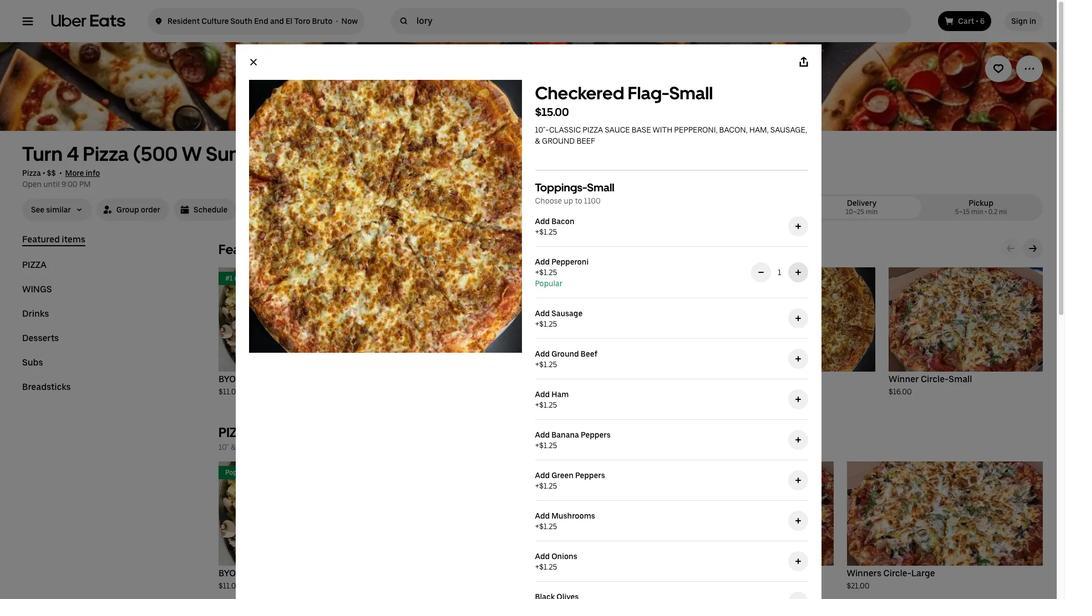 Task type: describe. For each thing, give the bounding box(es) containing it.
• left now
[[336, 17, 338, 26]]

sign
[[1012, 17, 1029, 26]]

beef
[[581, 350, 598, 359]]

$20.00
[[554, 388, 578, 396]]

el
[[286, 17, 293, 26]]

group order link
[[96, 199, 169, 221]]

mi
[[1000, 208, 1008, 216]]

$1.25 inside add green peppers + $1.25
[[540, 482, 558, 491]]

add banana peppers + $1.25
[[535, 431, 611, 450]]

0 vertical spatial pizza
[[83, 142, 129, 166]]

1
[[778, 268, 782, 277]]

bruto
[[312, 17, 333, 26]]

summit
[[206, 142, 277, 166]]

add onions + $1.25
[[535, 552, 578, 572]]

now
[[342, 17, 358, 26]]

winners circle-large $21.00
[[848, 569, 936, 591]]

deliver to image
[[154, 14, 163, 28]]

$16.00 inside the winner circle-small $16.00
[[889, 388, 913, 396]]

more info link
[[65, 169, 100, 178]]

min for delivery
[[866, 208, 879, 216]]

1 horizontal spatial featured items
[[219, 242, 310, 258]]

ground
[[552, 350, 579, 359]]

wings
[[22, 284, 52, 295]]

winner circle-small $16.00
[[889, 374, 973, 396]]

$1.25 for onions
[[540, 563, 558, 572]]

race
[[554, 374, 575, 385]]

add for add banana peppers + $1.25
[[535, 431, 550, 440]]

sausage,
[[771, 125, 808, 134]]

#1
[[225, 275, 233, 283]]

$1.25 for ham
[[540, 401, 558, 410]]

winners
[[848, 569, 882, 579]]

add bacon + $1.25
[[535, 217, 575, 237]]

$1.25 for mushrooms
[[540, 522, 558, 531]]

desserts button
[[22, 333, 59, 344]]

ham,
[[750, 125, 769, 134]]

& inside 10"-classic pizza sauce base with pepperoni, bacon, ham, sausage, & ground beef
[[535, 137, 541, 145]]

pizza inside pizza • $$ • more info open until 9:00 pm
[[22, 169, 41, 178]]

wings button
[[22, 284, 52, 295]]

mushrooms
[[552, 512, 596, 521]]

see
[[31, 205, 44, 214]]

small inside toppings-small choose up to 1100
[[588, 181, 615, 194]]

checkered flag-small
[[722, 374, 814, 385]]

cart • 6
[[959, 17, 986, 26]]

items inside button
[[62, 234, 85, 245]]

delivery 10–25 min
[[846, 199, 879, 216]]

peppers for add banana peppers
[[581, 431, 611, 440]]

with
[[653, 125, 673, 134]]

until
[[43, 180, 60, 189]]

add for add onions + $1.25
[[535, 552, 550, 561]]

cart
[[959, 17, 975, 26]]

most for byo-
[[235, 275, 251, 283]]

byo-small $11.00 for winners circle-large
[[219, 569, 264, 591]]

south
[[231, 17, 253, 26]]

circle- for small
[[922, 374, 950, 385]]

resident culture south end and el toro bruto • now
[[168, 17, 358, 26]]

• left the "$$"
[[43, 169, 45, 178]]

share ios image
[[799, 57, 810, 68]]

10"-
[[535, 125, 550, 134]]

1 vertical spatial $16.00
[[638, 582, 661, 591]]

+ for add bacon + $1.25
[[535, 228, 540, 237]]

chevron down small image
[[75, 206, 83, 214]]

resident
[[168, 17, 200, 26]]

schedule
[[194, 205, 228, 214]]

$1.25 inside 'add banana peppers + $1.25'
[[540, 441, 558, 450]]

navigation containing featured items
[[22, 234, 192, 406]]

x button
[[240, 49, 267, 76]]

+ for add mushrooms + $1.25
[[535, 522, 540, 531]]

sausage
[[552, 309, 583, 318]]

$11.00 for checkered flag-small
[[219, 388, 241, 396]]

breadsticks
[[22, 382, 71, 393]]

to
[[575, 197, 583, 205]]

next image
[[1029, 244, 1038, 253]]

sign in link
[[1006, 11, 1044, 31]]

close image
[[249, 58, 258, 67]]

14"
[[238, 443, 248, 452]]

add ground beef + $1.25
[[535, 350, 598, 369]]

share ios button
[[791, 49, 818, 76]]

flag- for checkered flag-small
[[768, 374, 790, 385]]

pizza 10" & 14" pizzas
[[219, 425, 275, 452]]

• left 6 on the right
[[977, 17, 979, 26]]

checkered flag-small $15.00
[[535, 83, 714, 119]]

base
[[632, 125, 652, 134]]

large for circle-
[[912, 569, 936, 579]]

0.2
[[989, 208, 998, 216]]

add for add ground beef + $1.25
[[535, 350, 550, 359]]

pickup
[[969, 199, 994, 208]]

10"-classic pizza sauce base with pepperoni, bacon, ham, sausage, & ground beef
[[535, 125, 808, 145]]

drinks button
[[22, 309, 49, 320]]

ground
[[542, 137, 575, 145]]

in
[[1030, 17, 1037, 26]]

pickup 5–15 min • 0.2 mi
[[956, 199, 1008, 216]]

turn 4 pizza (500 w summit ave)
[[22, 142, 323, 166]]

pm
[[79, 180, 91, 189]]

+ for add pepperoni + $1.25 popular
[[535, 268, 540, 277]]

add for add green peppers + $1.25
[[535, 471, 550, 480]]

10–25
[[846, 208, 865, 216]]

uber eats home image
[[51, 14, 125, 28]]

(500
[[133, 142, 178, 166]]

popular inside "add pepperoni + $1.25 popular"
[[535, 279, 563, 288]]

drinks
[[22, 309, 49, 319]]

9:00
[[61, 180, 77, 189]]

4
[[67, 142, 79, 166]]

see similar
[[31, 205, 71, 214]]

$$
[[47, 169, 56, 178]]

#2 most liked
[[393, 275, 435, 283]]

add for add bacon + $1.25
[[535, 217, 550, 226]]

checkered for checkered flag-small
[[722, 374, 766, 385]]

$15.00
[[535, 105, 569, 119]]

dialog dialog
[[236, 44, 822, 600]]

subs
[[22, 358, 43, 368]]

0 horizontal spatial popular
[[225, 469, 250, 477]]



Task type: vqa. For each thing, say whether or not it's contained in the screenshot.
Subs button on the bottom left of the page
yes



Task type: locate. For each thing, give the bounding box(es) containing it.
pepperoni
[[552, 258, 589, 266]]

w
[[182, 142, 202, 166]]

liked
[[252, 275, 267, 283], [420, 275, 435, 283], [588, 275, 603, 283]]

5–15
[[956, 208, 971, 216]]

+ inside add onions + $1.25
[[535, 563, 540, 572]]

$1.25 for sausage
[[540, 320, 558, 329]]

subs button
[[22, 358, 43, 369]]

1 byo-small $11.00 from the top
[[219, 374, 264, 396]]

peppers inside 'add banana peppers + $1.25'
[[581, 431, 611, 440]]

1 vertical spatial popular
[[225, 469, 250, 477]]

+ for add onions + $1.25
[[535, 563, 540, 572]]

0 horizontal spatial most
[[235, 275, 251, 283]]

1 vertical spatial circle-
[[884, 569, 912, 579]]

4 + from the top
[[535, 360, 540, 369]]

circle- right winner
[[922, 374, 950, 385]]

2 add from the top
[[535, 258, 550, 266]]

popular down pepperoni
[[535, 279, 563, 288]]

1 horizontal spatial checkered
[[722, 374, 766, 385]]

add for add mushrooms + $1.25
[[535, 512, 550, 521]]

0 horizontal spatial featured
[[22, 234, 60, 245]]

open
[[22, 180, 42, 189]]

0 horizontal spatial items
[[62, 234, 85, 245]]

byo-small $11.00 for checkered flag-small
[[219, 374, 264, 396]]

3 most from the left
[[570, 275, 587, 283]]

0 horizontal spatial checkered
[[535, 83, 625, 104]]

2 $11.00 from the top
[[219, 582, 241, 591]]

1100
[[585, 197, 601, 205]]

8 $1.25 from the top
[[540, 522, 558, 531]]

8 + from the top
[[535, 522, 540, 531]]

race city-large $20.00
[[554, 374, 621, 396]]

+ inside add green peppers + $1.25
[[535, 482, 540, 491]]

featured items up #1 most liked at the top
[[219, 242, 310, 258]]

similar
[[46, 205, 71, 214]]

add left the mushrooms
[[535, 512, 550, 521]]

&
[[535, 137, 541, 145], [231, 443, 236, 452]]

0 horizontal spatial large
[[597, 374, 621, 385]]

1 horizontal spatial popular
[[535, 279, 563, 288]]

$1.25
[[540, 228, 558, 237], [540, 268, 558, 277], [540, 320, 558, 329], [540, 360, 558, 369], [540, 401, 558, 410], [540, 441, 558, 450], [540, 482, 558, 491], [540, 522, 558, 531], [540, 563, 558, 572]]

add left pepperoni
[[535, 258, 550, 266]]

$21.00
[[848, 582, 870, 591]]

featured up pizza button
[[22, 234, 60, 245]]

up
[[564, 197, 574, 205]]

byo- for winners circle-large
[[219, 569, 240, 579]]

peppers for add green peppers
[[576, 471, 606, 480]]

$1.25 inside add mushrooms + $1.25
[[540, 522, 558, 531]]

5 + from the top
[[535, 401, 540, 410]]

main navigation menu image
[[22, 16, 33, 27]]

1 vertical spatial pizza
[[22, 260, 47, 270]]

breadsticks button
[[22, 382, 71, 393]]

2 liked from the left
[[420, 275, 435, 283]]

checkered
[[535, 83, 625, 104], [722, 374, 766, 385]]

#1 most liked
[[225, 275, 267, 283]]

1 horizontal spatial liked
[[420, 275, 435, 283]]

add green peppers + $1.25
[[535, 471, 606, 491]]

schedule button
[[174, 199, 237, 221], [174, 199, 237, 221]]

$1.25 down green
[[540, 482, 558, 491]]

and
[[270, 17, 284, 26]]

0 horizontal spatial min
[[866, 208, 879, 216]]

7 add from the top
[[535, 471, 550, 480]]

6 + from the top
[[535, 441, 540, 450]]

add for add sausage + $1.25
[[535, 309, 550, 318]]

1 vertical spatial pizza
[[22, 169, 41, 178]]

peppers inside add green peppers + $1.25
[[576, 471, 606, 480]]

$1.25 down ham
[[540, 401, 558, 410]]

7 $1.25 from the top
[[540, 482, 558, 491]]

pizza inside 10"-classic pizza sauce base with pepperoni, bacon, ham, sausage, & ground beef
[[583, 125, 604, 134]]

most right #2
[[403, 275, 419, 283]]

0 horizontal spatial flag-
[[628, 83, 670, 104]]

$1.25 down sausage
[[540, 320, 558, 329]]

add left onions
[[535, 552, 550, 561]]

add sausage + $1.25
[[535, 309, 583, 329]]

1 vertical spatial peppers
[[576, 471, 606, 480]]

0 vertical spatial large
[[597, 374, 621, 385]]

9 + from the top
[[535, 563, 540, 572]]

$1.25 inside "add ground beef + $1.25"
[[540, 360, 558, 369]]

flag- inside checkered flag-small $15.00
[[628, 83, 670, 104]]

$11.00 for winners circle-large
[[219, 582, 241, 591]]

9 $1.25 from the top
[[540, 563, 558, 572]]

toppings-small choose up to 1100
[[535, 181, 615, 205]]

1 horizontal spatial &
[[535, 137, 541, 145]]

•
[[336, 17, 338, 26], [977, 17, 979, 26], [43, 169, 45, 178], [59, 169, 62, 178], [986, 208, 988, 216]]

1 vertical spatial byo-
[[219, 569, 240, 579]]

• left "0.2"
[[986, 208, 988, 216]]

add inside add mushrooms + $1.25
[[535, 512, 550, 521]]

add inside add sausage + $1.25
[[535, 309, 550, 318]]

navigation
[[22, 234, 192, 406]]

pizza inside pizza 10" & 14" pizzas
[[219, 425, 255, 441]]

2 vertical spatial pizza
[[219, 425, 255, 441]]

1 most from the left
[[235, 275, 251, 283]]

1 horizontal spatial pizza
[[219, 425, 255, 441]]

• inside pickup 5–15 min • 0.2 mi
[[986, 208, 988, 216]]

$1.25 inside add sausage + $1.25
[[540, 320, 558, 329]]

liked right #1
[[252, 275, 267, 283]]

add left the banana
[[535, 431, 550, 440]]

bacon
[[552, 217, 575, 226]]

sign in
[[1012, 17, 1037, 26]]

+
[[535, 228, 540, 237], [535, 268, 540, 277], [535, 320, 540, 329], [535, 360, 540, 369], [535, 401, 540, 410], [535, 441, 540, 450], [535, 482, 540, 491], [535, 522, 540, 531], [535, 563, 540, 572]]

sauce
[[605, 125, 630, 134]]

& down 10"-
[[535, 137, 541, 145]]

+ inside add sausage + $1.25
[[535, 320, 540, 329]]

add left ham
[[535, 390, 550, 399]]

liked right #2
[[420, 275, 435, 283]]

$1.25 down the banana
[[540, 441, 558, 450]]

view more options image
[[1025, 63, 1036, 74]]

0 vertical spatial &
[[535, 137, 541, 145]]

large inside the race city-large $20.00
[[597, 374, 621, 385]]

#3
[[561, 275, 569, 283]]

large inside 'winners circle-large $21.00'
[[912, 569, 936, 579]]

2 horizontal spatial pizza
[[583, 125, 604, 134]]

most right #1
[[235, 275, 251, 283]]

featured up #1 most liked at the top
[[219, 242, 274, 258]]

0 horizontal spatial pizza
[[22, 260, 47, 270]]

5 add from the top
[[535, 390, 550, 399]]

pizza button
[[22, 260, 47, 271]]

+ inside 'add banana peppers + $1.25'
[[535, 441, 540, 450]]

add ham + $1.25
[[535, 390, 569, 410]]

$1.25 for pepperoni
[[540, 268, 558, 277]]

2 + from the top
[[535, 268, 540, 277]]

pizza up 14"
[[219, 425, 255, 441]]

1 vertical spatial checkered
[[722, 374, 766, 385]]

+ inside add mushrooms + $1.25
[[535, 522, 540, 531]]

1 $1.25 from the top
[[540, 228, 558, 237]]

0 horizontal spatial $16.00
[[638, 582, 661, 591]]

add left ground
[[535, 350, 550, 359]]

1 $11.00 from the top
[[219, 388, 241, 396]]

pizza for pizza 10" & 14" pizzas
[[219, 425, 255, 441]]

winner
[[889, 374, 920, 385]]

toppings-
[[535, 181, 588, 194]]

featured inside featured items button
[[22, 234, 60, 245]]

heart outline link
[[986, 56, 1013, 82]]

circle- for large
[[884, 569, 912, 579]]

delivery
[[848, 199, 877, 208]]

end
[[254, 17, 269, 26]]

small inside checkered flag-small $15.00
[[670, 83, 714, 104]]

min inside delivery 10–25 min
[[866, 208, 879, 216]]

$1.25 inside the add bacon + $1.25
[[540, 228, 558, 237]]

desserts
[[22, 333, 59, 344]]

1 horizontal spatial circle-
[[922, 374, 950, 385]]

large for city-
[[597, 374, 621, 385]]

min down pickup
[[972, 208, 984, 216]]

1 vertical spatial large
[[912, 569, 936, 579]]

classic
[[550, 125, 581, 134]]

$1.25 down ground
[[540, 360, 558, 369]]

$1.25 down 'bacon'
[[540, 228, 558, 237]]

$1.25 down the mushrooms
[[540, 522, 558, 531]]

0 vertical spatial byo-
[[219, 374, 240, 385]]

1 vertical spatial &
[[231, 443, 236, 452]]

checkered for checkered flag-small $15.00
[[535, 83, 625, 104]]

$11.00
[[219, 388, 241, 396], [219, 582, 241, 591]]

pizza up info
[[83, 142, 129, 166]]

1 vertical spatial flag-
[[768, 374, 790, 385]]

$1.25 left #3
[[540, 268, 558, 277]]

0 vertical spatial peppers
[[581, 431, 611, 440]]

$1.25 for bacon
[[540, 228, 558, 237]]

min down delivery
[[866, 208, 879, 216]]

$16.00
[[889, 388, 913, 396], [638, 582, 661, 591]]

circle- inside 'winners circle-large $21.00'
[[884, 569, 912, 579]]

1 horizontal spatial most
[[403, 275, 419, 283]]

0 vertical spatial $16.00
[[889, 388, 913, 396]]

3 add from the top
[[535, 309, 550, 318]]

add left sausage
[[535, 309, 550, 318]]

2 byo- from the top
[[219, 569, 240, 579]]

4 add from the top
[[535, 350, 550, 359]]

circle- right winners
[[884, 569, 912, 579]]

1 liked from the left
[[252, 275, 267, 283]]

4 $1.25 from the top
[[540, 360, 558, 369]]

featured
[[22, 234, 60, 245], [219, 242, 274, 258]]

pizza up wings
[[22, 260, 47, 270]]

toro
[[294, 17, 311, 26]]

most
[[235, 275, 251, 283], [403, 275, 419, 283], [570, 275, 587, 283]]

circle- inside the winner circle-small $16.00
[[922, 374, 950, 385]]

add
[[535, 217, 550, 226], [535, 258, 550, 266], [535, 309, 550, 318], [535, 350, 550, 359], [535, 390, 550, 399], [535, 431, 550, 440], [535, 471, 550, 480], [535, 512, 550, 521], [535, 552, 550, 561]]

+ inside "add pepperoni + $1.25 popular"
[[535, 268, 540, 277]]

0 vertical spatial $11.00
[[219, 388, 241, 396]]

0 vertical spatial byo-small $11.00
[[219, 374, 264, 396]]

banana
[[552, 431, 580, 440]]

add pepperoni + $1.25 popular
[[535, 258, 589, 288]]

[object Object] radio
[[924, 197, 1039, 219]]

1 horizontal spatial pizza
[[83, 142, 129, 166]]

min for pickup
[[972, 208, 984, 216]]

+ for add sausage + $1.25
[[535, 320, 540, 329]]

+ inside the add bacon + $1.25
[[535, 228, 540, 237]]

2 byo-small $11.00 from the top
[[219, 569, 264, 591]]

2 horizontal spatial most
[[570, 275, 587, 283]]

2 $1.25 from the top
[[540, 268, 558, 277]]

0 vertical spatial circle-
[[922, 374, 950, 385]]

1 horizontal spatial $16.00
[[889, 388, 913, 396]]

pizza up open
[[22, 169, 41, 178]]

6 $1.25 from the top
[[540, 441, 558, 450]]

7 + from the top
[[535, 482, 540, 491]]

0 vertical spatial pizza
[[583, 125, 604, 134]]

ave)
[[281, 142, 323, 166]]

add inside add green peppers + $1.25
[[535, 471, 550, 480]]

0 vertical spatial flag-
[[628, 83, 670, 104]]

more
[[65, 169, 84, 178]]

1 horizontal spatial large
[[912, 569, 936, 579]]

pizza for pizza
[[22, 260, 47, 270]]

1 byo- from the top
[[219, 374, 240, 385]]

add left green
[[535, 471, 550, 480]]

add inside add onions + $1.25
[[535, 552, 550, 561]]

add inside add ham + $1.25
[[535, 390, 550, 399]]

$1.25 inside add onions + $1.25
[[540, 563, 558, 572]]

checkered inside checkered flag-small $15.00
[[535, 83, 625, 104]]

flag- for checkered flag-small $15.00
[[628, 83, 670, 104]]

pizza • $$ • more info open until 9:00 pm
[[22, 169, 100, 189]]

pizzas
[[249, 443, 275, 452]]

culture
[[202, 17, 229, 26]]

small inside the winner circle-small $16.00
[[950, 374, 973, 385]]

1 min from the left
[[866, 208, 879, 216]]

+ inside add ham + $1.25
[[535, 401, 540, 410]]

3 + from the top
[[535, 320, 540, 329]]

0 vertical spatial checkered
[[535, 83, 625, 104]]

#3 most liked
[[561, 275, 603, 283]]

most right #3
[[570, 275, 587, 283]]

0 horizontal spatial featured items
[[22, 234, 85, 245]]

add left 'bacon'
[[535, 217, 550, 226]]

byo-
[[219, 374, 240, 385], [219, 569, 240, 579]]

0 horizontal spatial &
[[231, 443, 236, 452]]

liked down pepperoni
[[588, 275, 603, 283]]

9 add from the top
[[535, 552, 550, 561]]

1 horizontal spatial items
[[276, 242, 310, 258]]

• right the "$$"
[[59, 169, 62, 178]]

featured items button
[[22, 234, 85, 247]]

popular
[[535, 279, 563, 288], [225, 469, 250, 477]]

add to favorites image
[[994, 63, 1005, 74]]

byo- for checkered flag-small
[[219, 374, 240, 385]]

add for add pepperoni + $1.25 popular
[[535, 258, 550, 266]]

most for race
[[570, 275, 587, 283]]

$1.25 inside "add pepperoni + $1.25 popular"
[[540, 268, 558, 277]]

previous image
[[1007, 244, 1016, 253]]

0 horizontal spatial pizza
[[22, 169, 41, 178]]

2 horizontal spatial liked
[[588, 275, 603, 283]]

liked for byo-small
[[252, 275, 267, 283]]

1 + from the top
[[535, 228, 540, 237]]

add mushrooms + $1.25
[[535, 512, 596, 531]]

add inside "add ground beef + $1.25"
[[535, 350, 550, 359]]

ham
[[552, 390, 569, 399]]

1 horizontal spatial min
[[972, 208, 984, 216]]

pizza up the 'beef' in the top right of the page
[[583, 125, 604, 134]]

flag-
[[628, 83, 670, 104], [768, 374, 790, 385]]

featured items down 'see similar'
[[22, 234, 85, 245]]

& inside pizza 10" & 14" pizzas
[[231, 443, 236, 452]]

8 add from the top
[[535, 512, 550, 521]]

1 horizontal spatial featured
[[219, 242, 274, 258]]

liked for race city-large
[[588, 275, 603, 283]]

pepperoni,
[[675, 125, 718, 134]]

$1.25 down onions
[[540, 563, 558, 572]]

1 add from the top
[[535, 217, 550, 226]]

peppers right green
[[576, 471, 606, 480]]

popular down 14"
[[225, 469, 250, 477]]

order
[[141, 205, 160, 214]]

0 horizontal spatial circle-
[[884, 569, 912, 579]]

#2
[[393, 275, 401, 283]]

$1.25 inside add ham + $1.25
[[540, 401, 558, 410]]

[object Object] radio
[[805, 197, 920, 219]]

6
[[981, 17, 986, 26]]

add inside the add bacon + $1.25
[[535, 217, 550, 226]]

green
[[552, 471, 574, 480]]

3 $1.25 from the top
[[540, 320, 558, 329]]

peppers right the banana
[[581, 431, 611, 440]]

1 vertical spatial byo-small $11.00
[[219, 569, 264, 591]]

5 $1.25 from the top
[[540, 401, 558, 410]]

1 horizontal spatial flag-
[[768, 374, 790, 385]]

2 most from the left
[[403, 275, 419, 283]]

bacon,
[[720, 125, 748, 134]]

min inside pickup 5–15 min • 0.2 mi
[[972, 208, 984, 216]]

add for add ham + $1.25
[[535, 390, 550, 399]]

6 add from the top
[[535, 431, 550, 440]]

add inside "add pepperoni + $1.25 popular"
[[535, 258, 550, 266]]

group order
[[116, 205, 160, 214]]

0 horizontal spatial liked
[[252, 275, 267, 283]]

1 vertical spatial $11.00
[[219, 582, 241, 591]]

info
[[86, 169, 100, 178]]

0 vertical spatial popular
[[535, 279, 563, 288]]

city-
[[576, 374, 597, 385]]

3 liked from the left
[[588, 275, 603, 283]]

+ for add ham + $1.25
[[535, 401, 540, 410]]

small
[[670, 83, 714, 104], [588, 181, 615, 194], [240, 374, 264, 385], [790, 374, 814, 385], [950, 374, 973, 385], [240, 569, 264, 579]]

& left 14"
[[231, 443, 236, 452]]

add inside 'add banana peppers + $1.25'
[[535, 431, 550, 440]]

+ inside "add ground beef + $1.25"
[[535, 360, 540, 369]]

2 min from the left
[[972, 208, 984, 216]]



